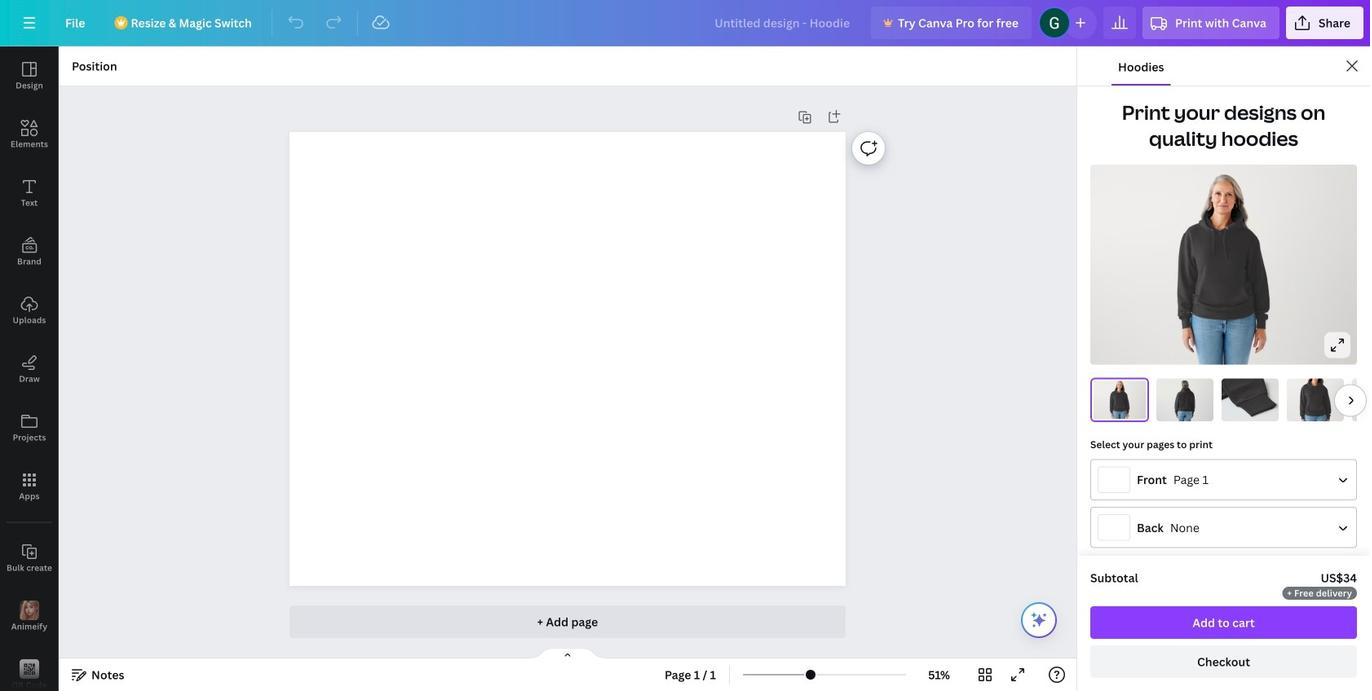 Task type: describe. For each thing, give the bounding box(es) containing it.
Design title text field
[[702, 7, 865, 39]]

show preview 5 of the design image
[[1353, 379, 1371, 422]]

show pages image
[[529, 648, 607, 661]]



Task type: vqa. For each thing, say whether or not it's contained in the screenshot.
Side Panel tab list
yes



Task type: locate. For each thing, give the bounding box(es) containing it.
Zoom button
[[913, 663, 966, 689]]

show preview 1 of the design image
[[1092, 379, 1149, 422]]

side panel tab list
[[0, 47, 59, 692]]

show preview 4 of the design image
[[1288, 379, 1345, 422]]

main menu bar
[[0, 0, 1371, 47]]

canva assistant image
[[1030, 611, 1049, 631]]

show preview 3 of the design image
[[1222, 379, 1280, 422]]

show preview 2 of the design image
[[1157, 379, 1214, 422]]



